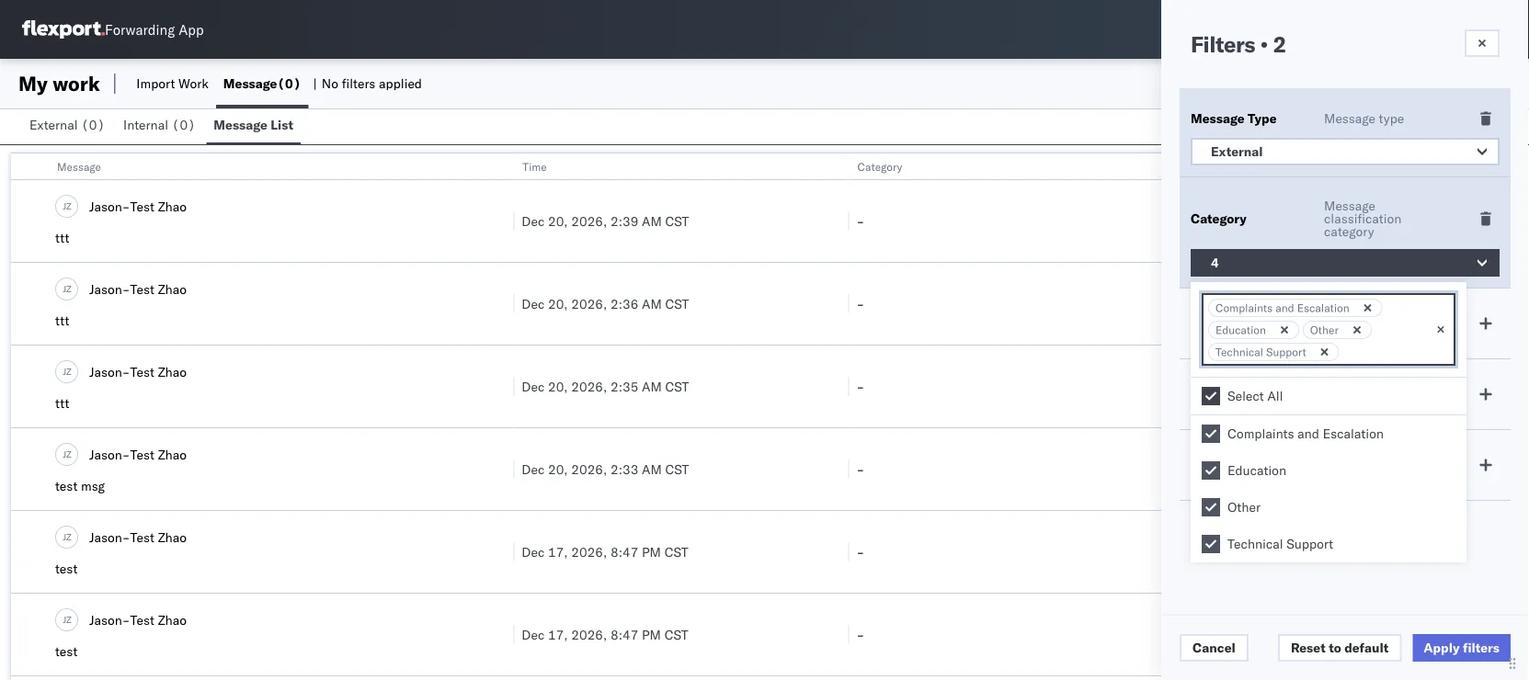 Task type: describe. For each thing, give the bounding box(es) containing it.
2
[[1273, 30, 1287, 58]]

2 j from the top
[[63, 283, 66, 295]]

4 2026, from the top
[[571, 461, 607, 477]]

5 dec from the top
[[522, 544, 545, 560]]

apply filters
[[1424, 640, 1500, 656]]

6 flex- from the top
[[1192, 627, 1230, 643]]

4 zhao from the top
[[158, 447, 187, 463]]

1 jason- from the top
[[89, 198, 130, 214]]

4 jason-test zhao from the top
[[89, 447, 187, 463]]

message classification category
[[1325, 198, 1402, 240]]

1 vertical spatial and
[[1298, 426, 1320, 442]]

5 jason- from the top
[[89, 529, 130, 545]]

am for 2:36
[[642, 296, 662, 312]]

6 458574 from the top
[[1230, 627, 1278, 643]]

select
[[1228, 388, 1264, 404]]

time
[[523, 160, 547, 173]]

6 2026, from the top
[[571, 627, 607, 643]]

20, for dec 20, 2026, 2:36 am cst
[[548, 296, 568, 312]]

by
[[1368, 380, 1382, 396]]

4 j z from the top
[[63, 449, 71, 460]]

who
[[1368, 309, 1392, 325]]

created
[[1191, 457, 1240, 473]]

5 - from the top
[[857, 544, 865, 560]]

0 vertical spatial escalation
[[1298, 301, 1350, 315]]

message for message classification category
[[1325, 198, 1376, 214]]

list
[[271, 117, 293, 133]]

resize handle column header for time
[[826, 154, 849, 681]]

1 17, from the top
[[548, 544, 568, 560]]

am for 2:33
[[642, 461, 662, 477]]

apply
[[1424, 640, 1460, 656]]

5 2026, from the top
[[571, 544, 607, 560]]

1 zhao from the top
[[158, 198, 187, 214]]

related
[[1193, 160, 1231, 173]]

1 vertical spatial escalation
[[1323, 426, 1384, 442]]

4 flex- 458574 from the top
[[1192, 461, 1278, 477]]

technical support inside list box
[[1228, 536, 1334, 552]]

app
[[179, 21, 204, 38]]

1 flex- 458574 from the top
[[1192, 213, 1278, 229]]

6 j from the top
[[63, 614, 66, 626]]

6 z from the top
[[66, 614, 71, 626]]

2 dec from the top
[[522, 296, 545, 312]]

3 dec from the top
[[522, 379, 545, 395]]

3 jason- from the top
[[89, 364, 130, 380]]

6 jason-test zhao from the top
[[89, 612, 187, 628]]

list box containing select all
[[1191, 378, 1467, 563]]

1 pm from the top
[[642, 544, 661, 560]]

2 - from the top
[[857, 296, 865, 312]]

3 2026, from the top
[[571, 379, 607, 395]]

5 j from the top
[[63, 531, 66, 543]]

message for message list
[[214, 117, 268, 133]]

date
[[1244, 457, 1273, 473]]

2:39
[[611, 213, 639, 229]]

•
[[1261, 30, 1268, 58]]

message list
[[214, 117, 293, 133]]

0 vertical spatial complaints and escalation
[[1216, 301, 1350, 315]]

4 - from the top
[[857, 461, 865, 477]]

forwarding
[[105, 21, 175, 38]]

2 z from the top
[[66, 283, 71, 295]]

internal (0)
[[123, 117, 196, 133]]

reset to default button
[[1278, 635, 1402, 662]]

5 jason-test zhao from the top
[[89, 529, 187, 545]]

classification
[[1325, 211, 1402, 227]]

type
[[1379, 110, 1405, 126]]

msg
[[81, 478, 105, 494]]

my work
[[18, 71, 100, 96]]

1 vertical spatial complaints and escalation
[[1228, 426, 1384, 442]]

2 test from the top
[[55, 561, 78, 577]]

test msg
[[55, 478, 105, 494]]

cancel button
[[1180, 635, 1249, 662]]

2 flex- from the top
[[1192, 296, 1230, 312]]

resize handle column header for category
[[1162, 154, 1184, 681]]

forwarding app link
[[22, 20, 204, 39]]

5 z from the top
[[66, 531, 71, 543]]

1 vertical spatial support
[[1287, 536, 1334, 552]]

dec 20, 2026, 2:35 am cst
[[522, 379, 689, 395]]

resize handle column header for message
[[491, 154, 514, 681]]

6 j z from the top
[[63, 614, 71, 626]]

3 458574 from the top
[[1230, 379, 1278, 395]]

person who sent the message
[[1325, 309, 1421, 338]]

ttt for dec 20, 2026, 2:39 am cst
[[55, 230, 69, 246]]

flexport. image
[[22, 20, 105, 39]]

1 vertical spatial complaints
[[1228, 426, 1295, 442]]

1 8:47 from the top
[[611, 544, 639, 560]]

item/shipment
[[1261, 160, 1336, 173]]

3 flex- from the top
[[1192, 379, 1230, 395]]

default
[[1345, 640, 1389, 656]]

4
[[1211, 255, 1219, 271]]

message type
[[1325, 110, 1405, 126]]

6 jason- from the top
[[89, 612, 130, 628]]

all
[[1268, 388, 1284, 404]]

6 test from the top
[[130, 612, 155, 628]]

internal
[[123, 117, 168, 133]]

0 horizontal spatial and
[[1276, 301, 1295, 315]]

2 458574 from the top
[[1230, 296, 1278, 312]]

dec 20, 2026, 2:39 am cst
[[522, 213, 689, 229]]

shipment
[[1191, 386, 1250, 402]]

2 8:47 from the top
[[611, 627, 639, 643]]

reset to default
[[1291, 640, 1389, 656]]

0 vertical spatial support
[[1267, 345, 1307, 359]]

5 flex- 458574 from the top
[[1192, 544, 1278, 560]]

1 vertical spatial technical
[[1228, 536, 1284, 552]]

search
[[1325, 380, 1365, 396]]

external button
[[1191, 138, 1500, 166]]

1 458574 from the top
[[1230, 213, 1278, 229]]

id
[[1382, 393, 1395, 409]]

6 zhao from the top
[[158, 612, 187, 628]]

import
[[136, 75, 175, 92]]

1 flex- from the top
[[1192, 213, 1230, 229]]

category
[[1325, 224, 1375, 240]]

2 jason- from the top
[[89, 281, 130, 297]]

1 horizontal spatial other
[[1311, 323, 1339, 337]]

2 pm from the top
[[642, 627, 661, 643]]

filters
[[1191, 30, 1256, 58]]

sent
[[1396, 309, 1421, 325]]

1 test from the top
[[55, 478, 78, 494]]

resize handle column header for related work item/shipment
[[1497, 154, 1519, 681]]

2 dec 17, 2026, 8:47 pm cst from the top
[[522, 627, 688, 643]]

os
[[1478, 23, 1495, 36]]

work for my
[[53, 71, 100, 96]]

2 zhao from the top
[[158, 281, 187, 297]]

work
[[178, 75, 209, 92]]

5 j z from the top
[[63, 531, 71, 543]]

1 j from the top
[[63, 200, 66, 212]]



Task type: locate. For each thing, give the bounding box(es) containing it.
1 test from the top
[[130, 198, 155, 214]]

2:36
[[611, 296, 639, 312]]

complaints up date
[[1228, 426, 1295, 442]]

education up select
[[1216, 323, 1266, 337]]

os button
[[1465, 8, 1508, 51]]

(0) for external (0)
[[81, 117, 105, 133]]

2 horizontal spatial (0)
[[277, 75, 301, 92]]

work
[[53, 71, 100, 96], [1234, 160, 1258, 173]]

ttt for dec 20, 2026, 2:35 am cst
[[55, 396, 69, 412]]

message (0)
[[223, 75, 301, 92]]

flex- 458574 up 4
[[1192, 213, 1278, 229]]

my
[[18, 71, 48, 96]]

2:35
[[611, 379, 639, 395]]

458574 up sender
[[1230, 296, 1278, 312]]

2 test from the top
[[130, 281, 155, 297]]

2 ttt from the top
[[55, 313, 69, 329]]

0 vertical spatial 8:47
[[611, 544, 639, 560]]

1 vertical spatial dec 17, 2026, 8:47 pm cst
[[522, 627, 688, 643]]

message inside button
[[214, 117, 268, 133]]

0 horizontal spatial category
[[858, 160, 903, 173]]

1 horizontal spatial filters
[[1463, 640, 1500, 656]]

1 vertical spatial category
[[1191, 211, 1247, 227]]

|
[[313, 75, 317, 92]]

0 vertical spatial filters
[[342, 75, 376, 92]]

filters right apply
[[1463, 640, 1500, 656]]

2 17, from the top
[[548, 627, 568, 643]]

None checkbox
[[1202, 425, 1221, 443], [1202, 462, 1221, 480], [1202, 425, 1221, 443], [1202, 462, 1221, 480]]

(0) for message (0)
[[277, 75, 301, 92]]

j z
[[63, 200, 71, 212], [63, 283, 71, 295], [63, 366, 71, 377], [63, 449, 71, 460], [63, 531, 71, 543], [63, 614, 71, 626]]

1 am from the top
[[642, 213, 662, 229]]

4 j from the top
[[63, 449, 66, 460]]

message up message list
[[223, 75, 277, 92]]

1 vertical spatial filters
[[1463, 640, 1500, 656]]

dec 20, 2026, 2:33 am cst
[[522, 461, 689, 477]]

0 vertical spatial technical support
[[1216, 345, 1307, 359]]

flex-
[[1192, 213, 1230, 229], [1192, 296, 1230, 312], [1192, 379, 1230, 395], [1192, 461, 1230, 477], [1192, 544, 1230, 560], [1192, 627, 1230, 643]]

4 test from the top
[[130, 447, 155, 463]]

Search Shipments (/) text field
[[1177, 16, 1355, 43]]

escalation down shipment
[[1323, 426, 1384, 442]]

external down message type at right
[[1211, 143, 1263, 160]]

1 horizontal spatial work
[[1234, 160, 1258, 173]]

1 dec 17, 2026, 8:47 pm cst from the top
[[522, 544, 688, 560]]

message left type
[[1191, 110, 1245, 126]]

(0) for internal (0)
[[172, 117, 196, 133]]

3 z from the top
[[66, 366, 71, 377]]

4 dec from the top
[[522, 461, 545, 477]]

am right 2:36
[[642, 296, 662, 312]]

filters
[[342, 75, 376, 92], [1463, 640, 1500, 656]]

4 am from the top
[[642, 461, 662, 477]]

1 vertical spatial ttt
[[55, 313, 69, 329]]

apply filters button
[[1413, 635, 1511, 662]]

external for external (0)
[[29, 117, 78, 133]]

1 2026, from the top
[[571, 213, 607, 229]]

select all
[[1228, 388, 1284, 404]]

pm
[[642, 544, 661, 560], [642, 627, 661, 643]]

1 horizontal spatial category
[[1191, 211, 1247, 227]]

message
[[1347, 322, 1398, 338]]

message type
[[1191, 110, 1277, 126]]

external down my work
[[29, 117, 78, 133]]

3 j z from the top
[[63, 366, 71, 377]]

1 horizontal spatial external
[[1211, 143, 1263, 160]]

1 vertical spatial test
[[55, 561, 78, 577]]

search by shipment id
[[1325, 380, 1395, 409]]

0 horizontal spatial work
[[53, 71, 100, 96]]

2 jason-test zhao from the top
[[89, 281, 187, 297]]

message list button
[[206, 109, 301, 144]]

1 vertical spatial external
[[1211, 143, 1263, 160]]

458574 left reset
[[1230, 627, 1278, 643]]

external (0)
[[29, 117, 105, 133]]

external
[[29, 117, 78, 133], [1211, 143, 1263, 160]]

am right 2:39
[[642, 213, 662, 229]]

3 zhao from the top
[[158, 364, 187, 380]]

test
[[55, 478, 78, 494], [55, 561, 78, 577], [55, 644, 78, 660]]

4 jason- from the top
[[89, 447, 130, 463]]

flex- 458574 down created date
[[1192, 544, 1278, 560]]

0 vertical spatial education
[[1216, 323, 1266, 337]]

0 vertical spatial test
[[55, 478, 78, 494]]

external for external
[[1211, 143, 1263, 160]]

message
[[223, 75, 277, 92], [1191, 110, 1245, 126], [1325, 110, 1376, 126], [214, 117, 268, 133], [57, 160, 101, 173], [1325, 198, 1376, 214]]

jason-test zhao
[[89, 198, 187, 214], [89, 281, 187, 297], [89, 364, 187, 380], [89, 447, 187, 463], [89, 529, 187, 545], [89, 612, 187, 628]]

created date
[[1191, 457, 1273, 473]]

6 dec from the top
[[522, 627, 545, 643]]

0 horizontal spatial filters
[[342, 75, 376, 92]]

import work button
[[129, 59, 216, 109]]

1 vertical spatial education
[[1228, 463, 1287, 479]]

type
[[1248, 110, 1277, 126]]

3 flex- 458574 from the top
[[1192, 379, 1278, 395]]

458574 down select all
[[1230, 461, 1278, 477]]

0 horizontal spatial (0)
[[81, 117, 105, 133]]

message up category
[[1325, 198, 1376, 214]]

4 z from the top
[[66, 449, 71, 460]]

cst
[[665, 213, 689, 229], [665, 296, 689, 312], [665, 379, 689, 395], [665, 461, 689, 477], [665, 544, 688, 560], [665, 627, 688, 643]]

458574
[[1230, 213, 1278, 229], [1230, 296, 1278, 312], [1230, 379, 1278, 395], [1230, 461, 1278, 477], [1230, 544, 1278, 560], [1230, 627, 1278, 643]]

complaints and escalation down all
[[1228, 426, 1384, 442]]

other
[[1311, 323, 1339, 337], [1228, 499, 1261, 516]]

am
[[642, 213, 662, 229], [642, 296, 662, 312], [642, 379, 662, 395], [642, 461, 662, 477]]

5 458574 from the top
[[1230, 544, 1278, 560]]

education
[[1216, 323, 1266, 337], [1228, 463, 1287, 479]]

0 vertical spatial category
[[858, 160, 903, 173]]

education down select all
[[1228, 463, 1287, 479]]

the
[[1325, 322, 1343, 338]]

1 dec from the top
[[522, 213, 545, 229]]

| no filters applied
[[313, 75, 422, 92]]

3 am from the top
[[642, 379, 662, 395]]

other down created date
[[1228, 499, 1261, 516]]

1 - from the top
[[857, 213, 865, 229]]

1 horizontal spatial (0)
[[172, 117, 196, 133]]

6 - from the top
[[857, 627, 865, 643]]

technical down date
[[1228, 536, 1284, 552]]

external (0) button
[[22, 109, 116, 144]]

message for message type
[[1191, 110, 1245, 126]]

0 vertical spatial 17,
[[548, 544, 568, 560]]

to
[[1329, 640, 1342, 656]]

1 resize handle column header from the left
[[491, 154, 514, 681]]

0 vertical spatial dec 17, 2026, 8:47 pm cst
[[522, 544, 688, 560]]

test
[[130, 198, 155, 214], [130, 281, 155, 297], [130, 364, 155, 380], [130, 447, 155, 463], [130, 529, 155, 545], [130, 612, 155, 628]]

20, for dec 20, 2026, 2:33 am cst
[[548, 461, 568, 477]]

5 flex- from the top
[[1192, 544, 1230, 560]]

3 test from the top
[[130, 364, 155, 380]]

dec 17, 2026, 8:47 pm cst
[[522, 544, 688, 560], [522, 627, 688, 643]]

2 resize handle column header from the left
[[826, 154, 849, 681]]

ttt
[[55, 230, 69, 246], [55, 313, 69, 329], [55, 396, 69, 412]]

message for message type
[[1325, 110, 1376, 126]]

1 vertical spatial 17,
[[548, 627, 568, 643]]

filters right no
[[342, 75, 376, 92]]

1 vertical spatial technical support
[[1228, 536, 1334, 552]]

technical down sender
[[1216, 345, 1264, 359]]

2 flex- 458574 from the top
[[1192, 296, 1278, 312]]

ttt for dec 20, 2026, 2:36 am cst
[[55, 313, 69, 329]]

jason-
[[89, 198, 130, 214], [89, 281, 130, 297], [89, 364, 130, 380], [89, 447, 130, 463], [89, 529, 130, 545], [89, 612, 130, 628]]

2 2026, from the top
[[571, 296, 607, 312]]

5 zhao from the top
[[158, 529, 187, 545]]

1 vertical spatial 8:47
[[611, 627, 639, 643]]

1 j z from the top
[[63, 200, 71, 212]]

j
[[63, 200, 66, 212], [63, 283, 66, 295], [63, 366, 66, 377], [63, 449, 66, 460], [63, 531, 66, 543], [63, 614, 66, 626]]

cancel
[[1193, 640, 1236, 656]]

person
[[1325, 309, 1365, 325]]

complaints
[[1216, 301, 1273, 315], [1228, 426, 1295, 442]]

0 vertical spatial complaints
[[1216, 301, 1273, 315]]

0 vertical spatial external
[[29, 117, 78, 133]]

related work item/shipment
[[1193, 160, 1336, 173]]

None checkbox
[[1202, 387, 1221, 406], [1202, 499, 1221, 517], [1202, 535, 1221, 554], [1202, 387, 1221, 406], [1202, 499, 1221, 517], [1202, 535, 1221, 554]]

technical support down date
[[1228, 536, 1334, 552]]

flex- 458574 down select
[[1192, 461, 1278, 477]]

2026,
[[571, 213, 607, 229], [571, 296, 607, 312], [571, 379, 607, 395], [571, 461, 607, 477], [571, 544, 607, 560], [571, 627, 607, 643]]

3 j from the top
[[63, 366, 66, 377]]

0 vertical spatial work
[[53, 71, 100, 96]]

2 20, from the top
[[548, 296, 568, 312]]

shipment
[[1325, 393, 1379, 409]]

(0) right the internal
[[172, 117, 196, 133]]

(0)
[[277, 75, 301, 92], [81, 117, 105, 133], [172, 117, 196, 133]]

complaints and escalation up the
[[1216, 301, 1350, 315]]

6 flex- 458574 from the top
[[1192, 627, 1278, 643]]

4 resize handle column header from the left
[[1497, 154, 1519, 681]]

and
[[1276, 301, 1295, 315], [1298, 426, 1320, 442]]

am right 2:35
[[642, 379, 662, 395]]

2:33
[[611, 461, 639, 477]]

reset
[[1291, 640, 1326, 656]]

0 vertical spatial ttt
[[55, 230, 69, 246]]

dec 20, 2026, 2:36 am cst
[[522, 296, 689, 312]]

0 vertical spatial technical
[[1216, 345, 1264, 359]]

0 vertical spatial and
[[1276, 301, 1295, 315]]

applied
[[379, 75, 422, 92]]

4 458574 from the top
[[1230, 461, 1278, 477]]

am for 2:39
[[642, 213, 662, 229]]

am right 2:33
[[642, 461, 662, 477]]

2 j z from the top
[[63, 283, 71, 295]]

2 vertical spatial test
[[55, 644, 78, 660]]

flex- 458574 left reset
[[1192, 627, 1278, 643]]

0 vertical spatial other
[[1311, 323, 1339, 337]]

forwarding app
[[105, 21, 204, 38]]

list box
[[1191, 378, 1467, 563]]

0 vertical spatial pm
[[642, 544, 661, 560]]

message up external button
[[1325, 110, 1376, 126]]

4 button
[[1191, 249, 1500, 277]]

458574 down date
[[1230, 544, 1278, 560]]

3 jason-test zhao from the top
[[89, 364, 187, 380]]

4 20, from the top
[[548, 461, 568, 477]]

escalation
[[1298, 301, 1350, 315], [1323, 426, 1384, 442]]

technical support
[[1216, 345, 1307, 359], [1228, 536, 1334, 552]]

complaints up sender
[[1216, 301, 1273, 315]]

5 test from the top
[[130, 529, 155, 545]]

sender
[[1191, 315, 1235, 332]]

458574 down related work item/shipment
[[1230, 213, 1278, 229]]

am for 2:35
[[642, 379, 662, 395]]

message for message (0)
[[223, 75, 277, 92]]

flex- 458574 down sender
[[1192, 379, 1278, 395]]

1 20, from the top
[[548, 213, 568, 229]]

20, left 2:35
[[548, 379, 568, 395]]

20, left 2:33
[[548, 461, 568, 477]]

(0) left the internal
[[81, 117, 105, 133]]

zhao
[[158, 198, 187, 214], [158, 281, 187, 297], [158, 364, 187, 380], [158, 447, 187, 463], [158, 529, 187, 545], [158, 612, 187, 628]]

(0) left |
[[277, 75, 301, 92]]

other inside list box
[[1228, 499, 1261, 516]]

other left message
[[1311, 323, 1339, 337]]

None text field
[[1344, 344, 1362, 360]]

work up external (0)
[[53, 71, 100, 96]]

0 horizontal spatial other
[[1228, 499, 1261, 516]]

filters inside button
[[1463, 640, 1500, 656]]

message down external (0) button
[[57, 160, 101, 173]]

work right related
[[1234, 160, 1258, 173]]

1 vertical spatial other
[[1228, 499, 1261, 516]]

internal (0) button
[[116, 109, 206, 144]]

20, left 2:39
[[548, 213, 568, 229]]

flex- 458574
[[1192, 213, 1278, 229], [1192, 296, 1278, 312], [1192, 379, 1278, 395], [1192, 461, 1278, 477], [1192, 544, 1278, 560], [1192, 627, 1278, 643]]

flex- 458574 up sender
[[1192, 296, 1278, 312]]

category
[[858, 160, 903, 173], [1191, 211, 1247, 227]]

4 flex- from the top
[[1192, 461, 1230, 477]]

filters • 2
[[1191, 30, 1287, 58]]

20,
[[548, 213, 568, 229], [548, 296, 568, 312], [548, 379, 568, 395], [548, 461, 568, 477]]

17,
[[548, 544, 568, 560], [548, 627, 568, 643]]

1 z from the top
[[66, 200, 71, 212]]

0 horizontal spatial external
[[29, 117, 78, 133]]

message inside message classification category
[[1325, 198, 1376, 214]]

dec
[[522, 213, 545, 229], [522, 296, 545, 312], [522, 379, 545, 395], [522, 461, 545, 477], [522, 544, 545, 560], [522, 627, 545, 643]]

escalation up the
[[1298, 301, 1350, 315]]

2 vertical spatial ttt
[[55, 396, 69, 412]]

8:47
[[611, 544, 639, 560], [611, 627, 639, 643]]

resize handle column header
[[491, 154, 514, 681], [826, 154, 849, 681], [1162, 154, 1184, 681], [1497, 154, 1519, 681]]

import work
[[136, 75, 209, 92]]

3 20, from the top
[[548, 379, 568, 395]]

work for related
[[1234, 160, 1258, 173]]

1 vertical spatial work
[[1234, 160, 1258, 173]]

technical support up select all
[[1216, 345, 1307, 359]]

message for message
[[57, 160, 101, 173]]

1 jason-test zhao from the top
[[89, 198, 187, 214]]

458574 down sender
[[1230, 379, 1278, 395]]

no
[[322, 75, 338, 92]]

message left list
[[214, 117, 268, 133]]

1 ttt from the top
[[55, 230, 69, 246]]

20, for dec 20, 2026, 2:39 am cst
[[548, 213, 568, 229]]

20, left 2:36
[[548, 296, 568, 312]]

2 am from the top
[[642, 296, 662, 312]]

-
[[857, 213, 865, 229], [857, 296, 865, 312], [857, 379, 865, 395], [857, 461, 865, 477], [857, 544, 865, 560], [857, 627, 865, 643]]

3 - from the top
[[857, 379, 865, 395]]

1 vertical spatial pm
[[642, 627, 661, 643]]

3 resize handle column header from the left
[[1162, 154, 1184, 681]]

1 horizontal spatial and
[[1298, 426, 1320, 442]]

20, for dec 20, 2026, 2:35 am cst
[[548, 379, 568, 395]]

3 test from the top
[[55, 644, 78, 660]]

z
[[66, 200, 71, 212], [66, 283, 71, 295], [66, 366, 71, 377], [66, 449, 71, 460], [66, 531, 71, 543], [66, 614, 71, 626]]



Task type: vqa. For each thing, say whether or not it's contained in the screenshot.
'ttt' for Dec 20, 2026, 2:36 AM CST
yes



